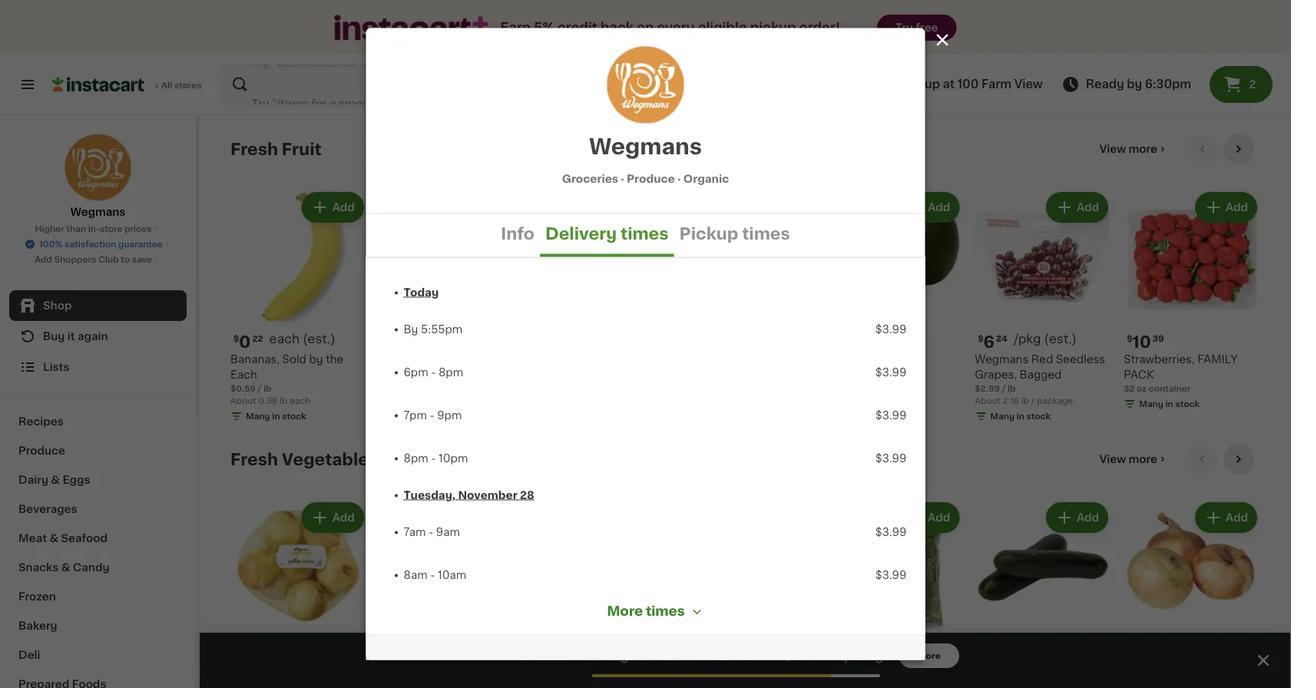 Task type: locate. For each thing, give the bounding box(es) containing it.
by
[[1128, 79, 1143, 90], [309, 354, 323, 365]]

1 more from the top
[[1129, 144, 1158, 154]]

0 vertical spatial more
[[1129, 144, 1158, 154]]

main content containing fresh fruit
[[200, 115, 1292, 689]]

pickup down organic
[[680, 226, 739, 242]]

& left candy
[[61, 563, 70, 573]]

wegmans inside 3 wegmans potatoes, russet
[[529, 665, 582, 675]]

more up delivery
[[607, 605, 643, 618]]

ready
[[1087, 79, 1125, 90]]

shop link
[[9, 291, 187, 321]]

tab list
[[366, 214, 926, 257]]

· left organic
[[678, 174, 681, 184]]

fresh for fresh fruit
[[231, 141, 278, 157]]

higher than in-store prices
[[35, 225, 152, 233]]

pickup for pickup at 100 farm view
[[900, 79, 941, 90]]

more down ready by 6:30pm
[[1129, 144, 1158, 154]]

wegmans red seedless grapes, bagged $2.89 / lb about 2.16 lb / package
[[975, 354, 1106, 405]]

all stores link
[[52, 63, 203, 106]]

times for pickup
[[743, 226, 791, 242]]

salad
[[827, 680, 856, 689]]

fresh for fresh vegetables
[[231, 451, 278, 468]]

2 vertical spatial &
[[61, 563, 70, 573]]

more down "32"
[[1129, 454, 1158, 465]]

view more for fruit
[[1100, 144, 1158, 154]]

/ up 2.16
[[1003, 385, 1006, 393]]

0.38
[[258, 397, 278, 405]]

- right 7pm
[[430, 410, 435, 421]]

0 horizontal spatial more
[[607, 605, 643, 618]]

0 vertical spatial wegmans logo image
[[608, 46, 684, 123]]

more for more
[[918, 652, 941, 661]]

1 horizontal spatial pickup
[[900, 79, 941, 90]]

by left the on the bottom of page
[[309, 354, 323, 365]]

& left eggs
[[51, 475, 60, 486]]

2 fresh from the top
[[231, 451, 278, 468]]

3 up rojo's
[[687, 650, 695, 663]]

$ left 24
[[979, 335, 984, 343]]

wegmans up higher than in-store prices "link"
[[70, 207, 126, 217]]

1 horizontal spatial (est.)
[[1045, 333, 1078, 345]]

- right the 6pm
[[431, 367, 436, 378]]

to inside add shoppers club to save link
[[121, 256, 130, 264]]

$2.89
[[975, 385, 1001, 393]]

5 $3.99 from the top
[[876, 527, 907, 538]]

higher
[[35, 225, 64, 233]]

2 $3.99 from the top
[[876, 367, 907, 378]]

wegmans up russet
[[529, 665, 582, 675]]

1 vertical spatial more
[[1129, 454, 1158, 465]]

each
[[269, 333, 300, 345], [290, 397, 311, 405]]

1 (est.) from the left
[[303, 333, 336, 345]]

mild
[[759, 680, 782, 689]]

on right back
[[637, 21, 654, 34]]

$1.79 element
[[231, 642, 367, 662]]

0 vertical spatial by
[[1128, 79, 1143, 90]]

0 horizontal spatial oz
[[391, 369, 401, 378]]

product group
[[231, 189, 367, 426], [380, 189, 516, 380], [529, 189, 665, 392], [678, 189, 814, 398], [827, 189, 963, 386], [975, 189, 1112, 426], [1124, 189, 1261, 413], [231, 499, 367, 689], [380, 499, 516, 689], [827, 499, 963, 689], [975, 499, 1112, 689], [1124, 499, 1261, 689]]

about
[[231, 397, 256, 405], [975, 397, 1001, 405]]

product group containing 1
[[380, 499, 516, 689]]

2 vertical spatial view
[[1100, 454, 1127, 465]]

lb right 0.38
[[280, 397, 288, 405]]

2 item carousel region from the top
[[231, 444, 1261, 689]]

2 horizontal spatial /
[[1032, 397, 1035, 405]]

1 horizontal spatial red
[[1032, 354, 1054, 365]]

about inside bananas, sold by the each $0.59 / lb about 0.38 lb each
[[231, 397, 256, 405]]

produce left organic
[[627, 174, 675, 184]]

oz right 16
[[391, 369, 401, 378]]

0 horizontal spatial free
[[542, 650, 570, 663]]

1 horizontal spatial by
[[1128, 79, 1143, 90]]

2 inside button
[[1250, 79, 1257, 90]]

6
[[984, 334, 995, 350]]

0 horizontal spatial to
[[121, 256, 130, 264]]

1 horizontal spatial oz
[[1137, 385, 1148, 393]]

view more down ready by 6:30pm link
[[1100, 144, 1158, 154]]

by inside bananas, sold by the each $0.59 / lb about 0.38 lb each
[[309, 354, 323, 365]]

1 vertical spatial fresh
[[231, 451, 278, 468]]

strawberries, family pack 32 oz container
[[1124, 354, 1238, 393]]

$1.19 each (estimated) element
[[1124, 642, 1261, 662]]

$3.99 for 9am
[[876, 527, 907, 538]]

view for fresh fruit
[[1100, 144, 1127, 154]]

product group containing 0
[[231, 189, 367, 426]]

/ inside bananas, sold by the each $0.59 / lb about 0.38 lb each
[[258, 385, 262, 393]]

0
[[239, 334, 251, 350]]

wegmans down qualify.
[[827, 665, 880, 675]]

red down 1
[[380, 665, 401, 675]]

pickup left at
[[900, 79, 941, 90]]

22
[[252, 335, 263, 343]]

produce
[[627, 174, 675, 184], [18, 446, 65, 457]]

pickup
[[900, 79, 941, 90], [680, 226, 739, 242]]

2 view more button from the top
[[1094, 444, 1175, 475]]

5%
[[534, 21, 555, 34]]

lb
[[264, 385, 272, 393], [1008, 385, 1016, 393], [280, 397, 288, 405], [1022, 397, 1030, 405]]

$ for 0
[[234, 335, 239, 343]]

- left 10pm
[[431, 453, 436, 464]]

red up bagged at the right of the page
[[1032, 354, 1054, 365]]

view right farm
[[1015, 79, 1044, 90]]

1 vertical spatial pickup
[[680, 226, 739, 242]]

/ for 0
[[258, 385, 262, 393]]

view more button down ready by 6:30pm
[[1094, 134, 1175, 164]]

treatment tracker modal dialog
[[200, 633, 1292, 689]]

in down $0.69 element
[[868, 372, 876, 381]]

organic
[[684, 174, 730, 184]]

each right 0.38
[[290, 397, 311, 405]]

(est.)
[[303, 333, 336, 345], [1045, 333, 1078, 345]]

2 $ from the left
[[979, 335, 984, 343]]

free up russet
[[542, 650, 570, 663]]

pickup inside popup button
[[900, 79, 941, 90]]

2 more from the top
[[1129, 454, 1158, 465]]

8pm right the 6pm
[[439, 367, 464, 378]]

at
[[943, 79, 955, 90]]

red inside wegmans red seedless grapes, bagged $2.89 / lb about 2.16 lb / package
[[1032, 354, 1054, 365]]

view for fresh vegetables
[[1100, 454, 1127, 465]]

/ up 0.38
[[258, 385, 262, 393]]

- right 8am
[[431, 570, 435, 581]]

0 vertical spatial red
[[1032, 354, 1054, 365]]

fresh down 0.38
[[231, 451, 278, 468]]

many in stock button
[[827, 189, 963, 386]]

many in stock down $0.69 element
[[842, 372, 902, 381]]

0 vertical spatial free
[[916, 22, 939, 33]]

to inside treatment tracker modal dialog
[[822, 650, 836, 663]]

1 item carousel region from the top
[[231, 134, 1261, 432]]

$0.22 each (estimated) element
[[231, 332, 367, 352]]

try
[[896, 22, 914, 33]]

2 button
[[1210, 66, 1273, 103]]

wegmans up the grapes,
[[975, 354, 1029, 365]]

0 vertical spatial &
[[51, 475, 60, 486]]

view more button down "32"
[[1094, 444, 1175, 475]]

1 vertical spatial red
[[380, 665, 401, 675]]

more up "spinach"
[[918, 652, 941, 661]]

1 vertical spatial by
[[309, 354, 323, 365]]

more for fresh fruit
[[1129, 144, 1158, 154]]

eggs
[[63, 475, 90, 486]]

credit
[[558, 21, 598, 34]]

6pm
[[404, 367, 429, 378]]

order!
[[800, 21, 841, 34]]

0 horizontal spatial produce
[[18, 446, 65, 457]]

1 view more from the top
[[1100, 144, 1158, 154]]

0 horizontal spatial pickup
[[680, 226, 739, 242]]

3 $3.99 from the top
[[876, 410, 907, 421]]

$3.99 for 8pm
[[876, 367, 907, 378]]

more button
[[900, 644, 960, 669]]

-
[[431, 367, 436, 378], [430, 410, 435, 421], [431, 453, 436, 464], [429, 527, 434, 538], [431, 570, 435, 581]]

&
[[51, 475, 60, 486], [50, 533, 59, 544], [61, 563, 70, 573]]

(est.) up seedless
[[1045, 333, 1078, 345]]

3 up russet
[[537, 644, 548, 660]]

& for snacks
[[61, 563, 70, 573]]

add shoppers club to save
[[35, 256, 152, 264]]

get
[[514, 650, 539, 663]]

fresh fruit
[[231, 141, 322, 157]]

$0.59
[[231, 385, 256, 393]]

times inside more times 
[[646, 605, 685, 618]]

0 horizontal spatial ·
[[621, 174, 625, 184]]

more for fresh vegetables
[[1129, 454, 1158, 465]]

in inside many in stock button
[[868, 372, 876, 381]]

pickup times tab
[[674, 214, 796, 257]]

stock down package
[[1027, 412, 1051, 421]]

every
[[657, 21, 695, 34]]

oz inside the strawberries, family pack 32 oz container
[[1137, 385, 1148, 393]]

2 inside 2 wegmans baby spinach salad
[[835, 644, 846, 660]]

16
[[380, 369, 389, 378]]

$ left "22"
[[234, 335, 239, 343]]

free for get
[[542, 650, 570, 663]]

in down 'container'
[[1166, 400, 1174, 408]]

about down $0.59
[[231, 397, 256, 405]]

0 vertical spatial view
[[1015, 79, 1044, 90]]

to right $1.66
[[822, 650, 836, 663]]

pickup inside tab
[[680, 226, 739, 242]]

$3.99
[[876, 324, 907, 335], [876, 367, 907, 378], [876, 410, 907, 421], [876, 453, 907, 464], [876, 527, 907, 538], [876, 570, 907, 581]]

3 $ from the left
[[1128, 335, 1133, 343]]

0 vertical spatial to
[[121, 256, 130, 264]]

1 horizontal spatial 3
[[687, 650, 695, 663]]

product group containing 2
[[827, 499, 963, 689]]

7pm - 9pm
[[404, 410, 462, 421]]

wegmans
[[589, 136, 702, 158], [70, 207, 126, 217], [975, 354, 1029, 365], [529, 665, 582, 675], [827, 665, 880, 675]]

0 vertical spatial view more button
[[1094, 134, 1175, 164]]

0 vertical spatial more
[[607, 605, 643, 618]]

view more for vegetables
[[1100, 454, 1158, 465]]

view more down "32"
[[1100, 454, 1158, 465]]

None search field
[[220, 63, 625, 106]]

2 horizontal spatial $
[[1128, 335, 1133, 343]]

(est.) inside $0.22 each (estimated) element
[[303, 333, 336, 345]]

1 horizontal spatial 8pm
[[439, 367, 464, 378]]

wegmans inside 2 wegmans baby spinach salad
[[827, 665, 880, 675]]

(est.) for 6
[[1045, 333, 1078, 345]]

0 horizontal spatial (est.)
[[303, 333, 336, 345]]

oz
[[391, 369, 401, 378], [1137, 385, 1148, 393]]

many down 2.16
[[991, 412, 1015, 421]]

about inside wegmans red seedless grapes, bagged $2.89 / lb about 2.16 lb / package
[[975, 397, 1001, 405]]

grapes,
[[975, 370, 1018, 380]]

0 vertical spatial 2
[[1250, 79, 1257, 90]]

view down "32"
[[1100, 454, 1127, 465]]

each up sold
[[269, 333, 300, 345]]

produce down recipes
[[18, 446, 65, 457]]

1 vertical spatial wegmans logo image
[[64, 134, 132, 201]]

view
[[1015, 79, 1044, 90], [1100, 144, 1127, 154], [1100, 454, 1127, 465]]

0 horizontal spatial 8pm
[[404, 453, 429, 464]]

1 horizontal spatial produce
[[627, 174, 675, 184]]

lb right 2.16
[[1022, 397, 1030, 405]]

0 vertical spatial fresh
[[231, 141, 278, 157]]

2 about from the left
[[975, 397, 1001, 405]]

1 horizontal spatial ·
[[678, 174, 681, 184]]

& for dairy
[[51, 475, 60, 486]]

1 vertical spatial oz
[[1137, 385, 1148, 393]]

delivery times
[[546, 226, 669, 242]]

spinach
[[914, 665, 957, 675]]

view more button for fresh fruit
[[1094, 134, 1175, 164]]

free inside treatment tracker modal dialog
[[542, 650, 570, 663]]

store
[[100, 225, 122, 233]]

by right 'ready'
[[1128, 79, 1143, 90]]

(est.) up the on the bottom of page
[[303, 333, 336, 345]]

0 vertical spatial oz
[[391, 369, 401, 378]]

0 horizontal spatial red
[[380, 665, 401, 675]]

times
[[621, 226, 669, 242], [743, 226, 791, 242], [646, 605, 685, 618]]

fresh left fruit
[[231, 141, 278, 157]]

to
[[121, 256, 130, 264], [822, 650, 836, 663]]

(est.) inside $6.24 per package (estimated) "element"
[[1045, 333, 1078, 345]]

1 vertical spatial view more button
[[1094, 444, 1175, 475]]

street
[[713, 665, 746, 675]]

0 horizontal spatial wegmans logo image
[[64, 134, 132, 201]]

stock down $0.69 element
[[878, 372, 902, 381]]

potatoes,
[[585, 665, 636, 675]]

/ right 2.16
[[1032, 397, 1035, 405]]

many down $0.69 element
[[842, 372, 866, 381]]

more inside more times 
[[607, 605, 643, 618]]

1 horizontal spatial $
[[979, 335, 984, 343]]

wegmans logo image
[[608, 46, 684, 123], [64, 134, 132, 201]]

guarantee
[[118, 240, 163, 249]]

lb up 2.16
[[1008, 385, 1016, 393]]

about down $2.89
[[975, 397, 1001, 405]]

0 horizontal spatial 2
[[835, 644, 846, 660]]

1 horizontal spatial to
[[822, 650, 836, 663]]

1 vertical spatial on
[[632, 650, 650, 663]]

oz right "32"
[[1137, 385, 1148, 393]]

- right 7am
[[429, 527, 434, 538]]

pickup for pickup times
[[680, 226, 739, 242]]

free for try
[[916, 22, 939, 33]]

1 vertical spatial more
[[918, 652, 941, 661]]

0 vertical spatial item carousel region
[[231, 134, 1261, 432]]

to left 'save'
[[121, 256, 130, 264]]

0 horizontal spatial about
[[231, 397, 256, 405]]

ready by 6:30pm
[[1087, 79, 1192, 90]]

1 vertical spatial 2
[[835, 644, 846, 660]]

2 (est.) from the left
[[1045, 333, 1078, 345]]

1 about from the left
[[231, 397, 256, 405]]

· right groceries
[[621, 174, 625, 184]]

qualify.
[[839, 650, 887, 663]]

1 horizontal spatial more
[[918, 652, 941, 661]]

wegmans logo image up higher than in-store prices "link"
[[64, 134, 132, 201]]

10
[[1133, 334, 1152, 350]]

8pm left 10pm
[[404, 453, 429, 464]]

/ for 6
[[1003, 385, 1006, 393]]

0 horizontal spatial 3
[[537, 644, 548, 660]]

delivery
[[546, 226, 617, 242]]

1 horizontal spatial free
[[916, 22, 939, 33]]

groceries
[[562, 174, 619, 184]]

1 vertical spatial 8pm
[[404, 453, 429, 464]]

1 vertical spatial view
[[1100, 144, 1127, 154]]

bakery
[[18, 621, 57, 632]]

$ for 10
[[1128, 335, 1133, 343]]

$ left 39
[[1128, 335, 1133, 343]]

3 inside treatment tracker modal dialog
[[687, 650, 695, 663]]

item carousel region
[[231, 134, 1261, 432], [231, 444, 1261, 689]]

instacart logo image
[[52, 75, 144, 94]]

0 vertical spatial 8pm
[[439, 367, 464, 378]]

4 $3.99 from the top
[[876, 453, 907, 464]]

more inside button
[[918, 652, 941, 661]]

candy
[[73, 563, 109, 573]]

wegmans inside wegmans red seedless grapes, bagged $2.89 / lb about 2.16 lb / package
[[975, 354, 1029, 365]]

1 vertical spatial item carousel region
[[231, 444, 1261, 689]]

$ inside $ 10 39
[[1128, 335, 1133, 343]]

$6.24 per package (estimated) element
[[975, 332, 1112, 352]]

frozen link
[[9, 583, 187, 612]]

$1.66
[[785, 650, 819, 663]]

on
[[637, 21, 654, 34], [632, 650, 650, 663]]

2 for 2 wegmans baby spinach salad
[[835, 644, 846, 660]]

1 view more button from the top
[[1094, 134, 1175, 164]]

main content
[[200, 115, 1292, 689]]

in
[[868, 372, 876, 381], [1166, 400, 1174, 408], [272, 412, 280, 421], [1017, 412, 1025, 421]]

0 vertical spatial view more
[[1100, 144, 1158, 154]]

$ inside $ 0 22
[[234, 335, 239, 343]]

0 horizontal spatial /
[[258, 385, 262, 393]]

mexican
[[678, 680, 723, 689]]

1 horizontal spatial 2
[[1250, 79, 1257, 90]]

on left next
[[632, 650, 650, 663]]

1 vertical spatial &
[[50, 533, 59, 544]]

again
[[78, 331, 108, 342]]

1 vertical spatial to
[[822, 650, 836, 663]]

$ inside $ 6 24
[[979, 335, 984, 343]]

next
[[653, 650, 684, 663]]

about for 0
[[231, 397, 256, 405]]

100% satisfaction guarantee button
[[24, 235, 172, 251]]

package
[[1038, 397, 1074, 405]]

10pm
[[439, 453, 468, 464]]

1 horizontal spatial about
[[975, 397, 1001, 405]]

6 $3.99 from the top
[[876, 570, 907, 581]]

1 $ from the left
[[234, 335, 239, 343]]

2 view more from the top
[[1100, 454, 1158, 465]]

1 vertical spatial free
[[542, 650, 570, 663]]

free right 'try'
[[916, 22, 939, 33]]

express icon image
[[335, 15, 488, 40]]

item carousel region containing fresh vegetables
[[231, 444, 1261, 689]]

wegmans inside wegmans link
[[70, 207, 126, 217]]

0 horizontal spatial by
[[309, 354, 323, 365]]

close modal image
[[933, 30, 953, 50]]

0 vertical spatial pickup
[[900, 79, 941, 90]]

1 horizontal spatial wegmans logo image
[[608, 46, 684, 123]]

& right meat
[[50, 533, 59, 544]]

1 horizontal spatial /
[[1003, 385, 1006, 393]]


[[691, 606, 704, 618]]

snacks & candy
[[18, 563, 109, 573]]

family
[[1198, 354, 1238, 365]]

1 vertical spatial produce
[[18, 446, 65, 457]]

1 fresh from the top
[[231, 141, 278, 157]]

0 horizontal spatial $
[[234, 335, 239, 343]]

wegmans logo image down earn 5% credit back on every eligible pickup order!
[[608, 46, 684, 123]]

view down 'ready'
[[1100, 144, 1127, 154]]

1 vertical spatial view more
[[1100, 454, 1158, 465]]

many in stock
[[842, 372, 902, 381], [1140, 400, 1200, 408], [246, 412, 307, 421], [991, 412, 1051, 421]]

1 vertical spatial each
[[290, 397, 311, 405]]



Task type: vqa. For each thing, say whether or not it's contained in the screenshot.
Item Carousel region containing Fresh Vegetables
yes



Task type: describe. For each thing, give the bounding box(es) containing it.
buy it again
[[43, 331, 108, 342]]

orders
[[699, 650, 744, 663]]

2 for 2
[[1250, 79, 1257, 90]]

many in stock down 'container'
[[1140, 400, 1200, 408]]

buy
[[43, 331, 65, 342]]

times for delivery
[[621, 226, 669, 242]]

info
[[501, 226, 535, 242]]

- for 7pm
[[430, 410, 435, 421]]

8am
[[404, 570, 428, 581]]

2 · from the left
[[678, 174, 681, 184]]

stock down bananas, sold by the each $0.59 / lb about 0.38 lb each
[[282, 412, 307, 421]]

shoppers
[[54, 256, 96, 264]]

bagged
[[1020, 370, 1062, 380]]

rojo's
[[678, 665, 710, 675]]

- for 8pm
[[431, 453, 436, 464]]

eligible
[[698, 21, 747, 34]]

onions
[[404, 665, 443, 675]]

0 vertical spatial each
[[269, 333, 300, 345]]

prices
[[125, 225, 152, 233]]

it
[[67, 331, 75, 342]]

more for more times 
[[607, 605, 643, 618]]

container
[[403, 369, 446, 378]]

recipes link
[[9, 407, 187, 437]]

2 wegmans baby spinach salad
[[827, 644, 957, 689]]

back
[[601, 21, 634, 34]]

earn
[[501, 21, 531, 34]]

russet
[[529, 680, 566, 689]]

container
[[1150, 385, 1191, 393]]

pack
[[1124, 370, 1155, 380]]

0 vertical spatial on
[[637, 21, 654, 34]]

9am
[[436, 527, 460, 538]]

0 vertical spatial produce
[[627, 174, 675, 184]]

dairy & eggs link
[[9, 466, 187, 495]]

$3.99 for 10am
[[876, 570, 907, 581]]

recipes
[[18, 417, 64, 427]]

beverages
[[18, 504, 77, 515]]

times for more
[[646, 605, 685, 618]]

$ for 6
[[979, 335, 984, 343]]

pickup
[[751, 21, 797, 34]]

in down 0.38
[[272, 412, 280, 421]]

vegetables
[[282, 451, 378, 468]]

snacks & candy link
[[9, 553, 187, 583]]

7am
[[404, 527, 426, 538]]

on inside treatment tracker modal dialog
[[632, 650, 650, 663]]

- for 7am
[[429, 527, 434, 538]]

in down 2.16
[[1017, 412, 1025, 421]]

all
[[161, 81, 172, 90]]

the
[[326, 354, 344, 365]]

add inside add shoppers club to save link
[[35, 256, 52, 264]]

1 · from the left
[[621, 174, 625, 184]]

many in stock down 2.16
[[991, 412, 1051, 421]]

product group containing 6
[[975, 189, 1112, 426]]

strawberries,
[[1124, 354, 1196, 365]]

$3.99 for 9pm
[[876, 410, 907, 421]]

tuesday,
[[404, 490, 456, 501]]

$0.69 element
[[827, 332, 963, 352]]

stock down 'container'
[[1176, 400, 1200, 408]]

many inside button
[[842, 372, 866, 381]]

wegmans link
[[64, 134, 132, 220]]

- for 8am
[[431, 570, 435, 581]]

$3.99 for 10pm
[[876, 453, 907, 464]]

$ 0 22
[[234, 334, 263, 350]]

about for 6
[[975, 397, 1001, 405]]

satisfaction
[[65, 240, 116, 249]]

each inside bananas, sold by the each $0.59 / lb about 0.38 lb each
[[290, 397, 311, 405]]

many in stock inside button
[[842, 372, 902, 381]]

3 inside 3 wegmans potatoes, russet
[[537, 644, 548, 660]]

bananas,
[[231, 354, 280, 365]]

bananas, sold by the each $0.59 / lb about 0.38 lb each
[[231, 354, 344, 405]]

beverages link
[[9, 495, 187, 524]]

baby
[[883, 665, 911, 675]]

1 $3.99 from the top
[[876, 324, 907, 335]]

/pkg
[[1014, 333, 1042, 345]]

/pkg (est.)
[[1014, 333, 1078, 345]]

$ 6 24
[[979, 334, 1008, 350]]

info tab
[[496, 214, 540, 257]]

add shoppers club to save link
[[35, 254, 161, 266]]

each
[[231, 370, 257, 380]]

tuesday, november 28
[[404, 490, 535, 501]]

& for meat
[[50, 533, 59, 544]]

by
[[404, 324, 418, 335]]

november
[[458, 490, 518, 501]]

add inside treatment tracker modal dialog
[[755, 650, 781, 663]]

higher than in-store prices link
[[35, 223, 161, 235]]

dip,
[[778, 665, 800, 675]]

pickup at 100 farm view
[[900, 79, 1044, 90]]

delivery times tab
[[540, 214, 674, 257]]

wegmans up groceries · produce · organic
[[589, 136, 702, 158]]

pickup at 100 farm view button
[[875, 63, 1044, 106]]

view more button for fresh vegetables
[[1094, 444, 1175, 475]]

1
[[388, 644, 395, 660]]

100
[[958, 79, 979, 90]]

(est.) for 0
[[303, 333, 336, 345]]

lb up 0.38
[[264, 385, 272, 393]]

tab list containing info
[[366, 214, 926, 257]]

$1.63 each (estimated) element
[[380, 642, 516, 662]]

39
[[1153, 335, 1165, 343]]

pickup times
[[680, 226, 791, 242]]

corn
[[749, 665, 775, 675]]

79
[[401, 335, 411, 343]]

8pm - 10pm
[[404, 453, 468, 464]]

2.16
[[1003, 397, 1020, 405]]

many down 'container'
[[1140, 400, 1164, 408]]

- for 6pm
[[431, 367, 436, 378]]

by 5:55pm
[[404, 324, 463, 335]]

item carousel region containing fresh fruit
[[231, 134, 1261, 432]]

10am
[[438, 570, 467, 581]]

in-
[[88, 225, 100, 233]]

club
[[98, 256, 119, 264]]

product group containing 10
[[1124, 189, 1261, 413]]

32
[[1124, 385, 1135, 393]]

shop
[[43, 301, 72, 311]]

red onions
[[380, 665, 443, 675]]

8am - 10am
[[404, 570, 467, 581]]

try free
[[896, 22, 939, 33]]

more times 
[[607, 605, 704, 618]]

snacks
[[18, 563, 59, 573]]

groceries · produce · organic
[[562, 174, 730, 184]]

delivery
[[573, 650, 629, 663]]

stock inside many in stock button
[[878, 372, 902, 381]]

5:55pm
[[421, 324, 463, 335]]

100% satisfaction guarantee
[[39, 240, 163, 249]]

many down 0.38
[[246, 412, 270, 421]]

get free delivery on next 3 orders • add $1.66 to qualify.
[[514, 650, 887, 663]]

meat & seafood link
[[9, 524, 187, 553]]

fresh vegetables
[[231, 451, 378, 468]]

many in stock down 0.38
[[246, 412, 307, 421]]



